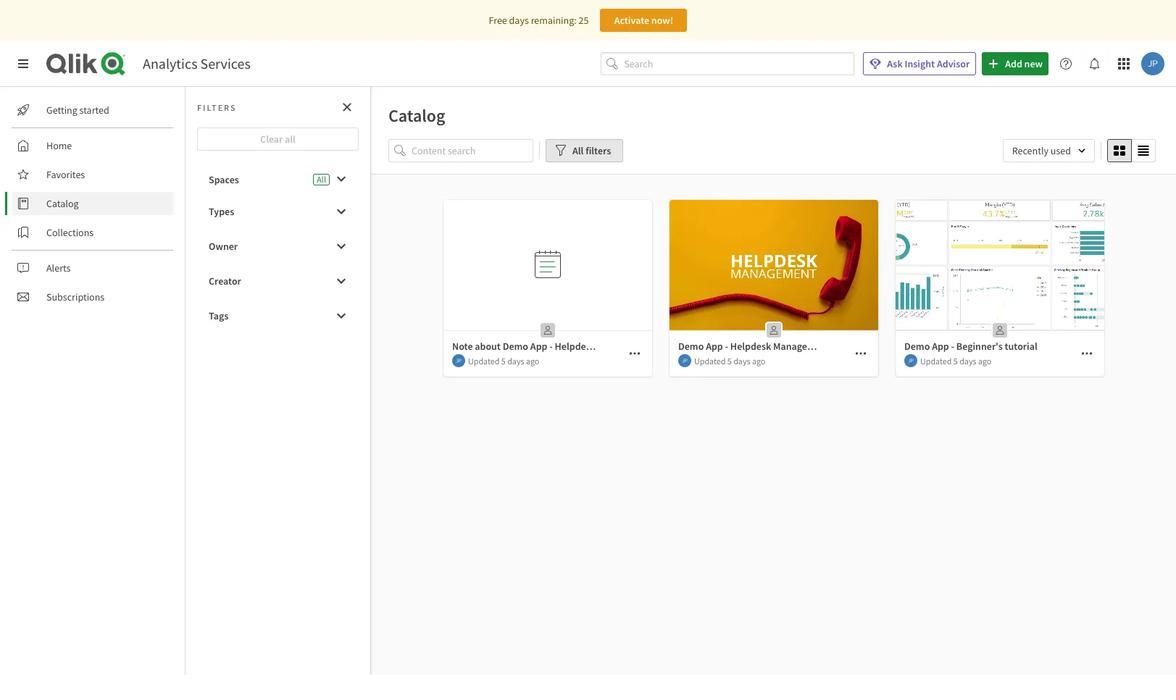 Task type: vqa. For each thing, say whether or not it's contained in the screenshot.
JAMES PETERSON element
yes



Task type: locate. For each thing, give the bounding box(es) containing it.
management
[[773, 340, 830, 353]]

free
[[489, 14, 507, 27]]

0 horizontal spatial all
[[317, 174, 326, 185]]

2 - from the left
[[951, 340, 955, 353]]

app
[[706, 340, 723, 353], [932, 340, 949, 353]]

1 horizontal spatial qlik sense app image
[[896, 200, 1105, 331]]

demo left beginner's
[[905, 340, 930, 353]]

1 personal element from the left
[[536, 319, 560, 342]]

all filters button
[[546, 139, 623, 162]]

catalog
[[389, 104, 445, 127], [46, 197, 79, 210]]

0 vertical spatial all
[[573, 144, 584, 157]]

more actions image for demo app - beginner's tutorial
[[1081, 348, 1093, 360]]

- left helpdesk
[[725, 340, 728, 353]]

1 qlik sense app image from the left
[[670, 200, 878, 331]]

started
[[79, 104, 109, 117]]

owner button
[[197, 235, 359, 258]]

catalog up content search text field
[[389, 104, 445, 127]]

5 for demo app - beginner's tutorial
[[954, 356, 958, 366]]

1 horizontal spatial james peterson image
[[905, 354, 918, 367]]

days for third more actions icon from the right
[[508, 356, 524, 366]]

favorites link
[[12, 163, 174, 186]]

subscriptions
[[46, 291, 105, 304]]

ask
[[887, 57, 903, 70]]

2 qlik sense app image from the left
[[896, 200, 1105, 331]]

days
[[509, 14, 529, 27], [508, 356, 524, 366], [734, 356, 751, 366], [960, 356, 977, 366]]

home
[[46, 139, 72, 152]]

switch view group
[[1108, 139, 1156, 162]]

updated 5 days ago for demo app - beginner's tutorial
[[921, 356, 992, 366]]

personal element inside updated 5 days ago link
[[536, 319, 560, 342]]

james peterson element
[[452, 354, 465, 367], [678, 354, 691, 367], [905, 354, 918, 367]]

all left filters
[[573, 144, 584, 157]]

tags button
[[197, 304, 359, 328]]

1 app from the left
[[706, 340, 723, 353]]

updated 5 days ago
[[468, 356, 540, 366], [694, 356, 766, 366], [921, 356, 992, 366]]

updated for demo app - helpdesk management
[[694, 356, 726, 366]]

1 horizontal spatial demo
[[905, 340, 930, 353]]

personal element
[[536, 319, 560, 342], [763, 319, 786, 342], [989, 319, 1012, 342]]

demo
[[678, 340, 704, 353], [905, 340, 930, 353]]

- left beginner's
[[951, 340, 955, 353]]

updated
[[468, 356, 500, 366], [694, 356, 726, 366], [921, 356, 952, 366]]

0 horizontal spatial qlik sense app image
[[670, 200, 878, 331]]

1 vertical spatial james peterson image
[[452, 354, 465, 367]]

1 horizontal spatial catalog
[[389, 104, 445, 127]]

all up "types" dropdown button on the top of page
[[317, 174, 326, 185]]

2 horizontal spatial ago
[[978, 356, 992, 366]]

0 horizontal spatial updated 5 days ago
[[468, 356, 540, 366]]

0 horizontal spatial demo
[[678, 340, 704, 353]]

0 horizontal spatial app
[[706, 340, 723, 353]]

5
[[501, 356, 506, 366], [728, 356, 732, 366], [954, 356, 958, 366]]

james peterson image down "demo app - helpdesk management"
[[678, 354, 691, 367]]

qlik sense app image
[[670, 200, 878, 331], [896, 200, 1105, 331]]

3 5 from the left
[[954, 356, 958, 366]]

collections
[[46, 226, 94, 239]]

2 horizontal spatial james peterson element
[[905, 354, 918, 367]]

1 horizontal spatial updated
[[694, 356, 726, 366]]

1 ago from the left
[[526, 356, 540, 366]]

analytics services
[[143, 54, 251, 72]]

helpdesk
[[731, 340, 771, 353]]

filters
[[197, 102, 237, 113]]

1 horizontal spatial james peterson element
[[678, 354, 691, 367]]

0 horizontal spatial james peterson image
[[452, 354, 465, 367]]

1 vertical spatial catalog
[[46, 197, 79, 210]]

personal element for demo app - beginner's tutorial
[[989, 319, 1012, 342]]

2 app from the left
[[932, 340, 949, 353]]

app left helpdesk
[[706, 340, 723, 353]]

1 - from the left
[[725, 340, 728, 353]]

1 vertical spatial all
[[317, 174, 326, 185]]

0 horizontal spatial personal element
[[536, 319, 560, 342]]

qlik sense app image for helpdesk
[[670, 200, 878, 331]]

0 vertical spatial catalog
[[389, 104, 445, 127]]

3 personal element from the left
[[989, 319, 1012, 342]]

demo for demo app - beginner's tutorial
[[905, 340, 930, 353]]

2 horizontal spatial 5
[[954, 356, 958, 366]]

1 horizontal spatial updated 5 days ago
[[694, 356, 766, 366]]

all
[[573, 144, 584, 157], [317, 174, 326, 185]]

james peterson image
[[1142, 52, 1165, 75], [452, 354, 465, 367]]

0 horizontal spatial 5
[[501, 356, 506, 366]]

2 updated 5 days ago from the left
[[694, 356, 766, 366]]

new
[[1025, 57, 1043, 70]]

Recently used field
[[1003, 139, 1095, 162]]

remaining:
[[531, 14, 577, 27]]

demo app - helpdesk management
[[678, 340, 830, 353]]

more actions image
[[629, 348, 641, 360], [855, 348, 867, 360], [1081, 348, 1093, 360]]

1 horizontal spatial james peterson image
[[1142, 52, 1165, 75]]

2 updated from the left
[[694, 356, 726, 366]]

1 horizontal spatial personal element
[[763, 319, 786, 342]]

filters region
[[371, 136, 1176, 174]]

2 horizontal spatial updated 5 days ago
[[921, 356, 992, 366]]

0 horizontal spatial james peterson image
[[678, 354, 691, 367]]

3 ago from the left
[[978, 356, 992, 366]]

activate now! link
[[600, 9, 687, 32]]

activate now!
[[614, 14, 674, 27]]

2 horizontal spatial more actions image
[[1081, 348, 1093, 360]]

catalog inside 'navigation pane' element
[[46, 197, 79, 210]]

0 horizontal spatial catalog
[[46, 197, 79, 210]]

2 james peterson element from the left
[[678, 354, 691, 367]]

1 james peterson image from the left
[[678, 354, 691, 367]]

1 more actions image from the left
[[629, 348, 641, 360]]

0 horizontal spatial more actions image
[[629, 348, 641, 360]]

alerts link
[[12, 257, 174, 280]]

2 more actions image from the left
[[855, 348, 867, 360]]

1 updated from the left
[[468, 356, 500, 366]]

1 5 from the left
[[501, 356, 506, 366]]

add new button
[[982, 52, 1049, 75]]

2 horizontal spatial updated
[[921, 356, 952, 366]]

updated 5 days ago link
[[444, 200, 652, 378]]

qlik sense app image for beginner's
[[896, 200, 1105, 331]]

james peterson image down demo app - beginner's tutorial
[[905, 354, 918, 367]]

1 horizontal spatial ago
[[752, 356, 766, 366]]

0 horizontal spatial updated
[[468, 356, 500, 366]]

types button
[[197, 200, 359, 223]]

1 demo from the left
[[678, 340, 704, 353]]

1 horizontal spatial app
[[932, 340, 949, 353]]

catalog down favorites
[[46, 197, 79, 210]]

2 demo from the left
[[905, 340, 930, 353]]

services
[[200, 54, 251, 72]]

catalog link
[[12, 192, 174, 215]]

5 inside updated 5 days ago link
[[501, 356, 506, 366]]

1 horizontal spatial more actions image
[[855, 348, 867, 360]]

activate
[[614, 14, 649, 27]]

2 ago from the left
[[752, 356, 766, 366]]

add
[[1005, 57, 1023, 70]]

app left beginner's
[[932, 340, 949, 353]]

recently
[[1012, 144, 1049, 157]]

beginner's
[[957, 340, 1003, 353]]

updated 5 days ago for demo app - helpdesk management
[[694, 356, 766, 366]]

tutorial
[[1005, 340, 1038, 353]]

1 horizontal spatial -
[[951, 340, 955, 353]]

2 personal element from the left
[[763, 319, 786, 342]]

used
[[1051, 144, 1071, 157]]

ago
[[526, 356, 540, 366], [752, 356, 766, 366], [978, 356, 992, 366]]

3 james peterson element from the left
[[905, 354, 918, 367]]

demo app - beginner's tutorial
[[905, 340, 1038, 353]]

filters
[[586, 144, 611, 157]]

-
[[725, 340, 728, 353], [951, 340, 955, 353]]

james peterson image for demo app - helpdesk management
[[678, 354, 691, 367]]

2 james peterson image from the left
[[905, 354, 918, 367]]

subscriptions link
[[12, 286, 174, 309]]

all for all
[[317, 174, 326, 185]]

demo left helpdesk
[[678, 340, 704, 353]]

ask insight advisor button
[[863, 52, 976, 75]]

3 more actions image from the left
[[1081, 348, 1093, 360]]

app for beginner's
[[932, 340, 949, 353]]

1 horizontal spatial 5
[[728, 356, 732, 366]]

owner
[[209, 240, 238, 253]]

1 horizontal spatial all
[[573, 144, 584, 157]]

creator button
[[197, 270, 359, 293]]

james peterson image inside updated 5 days ago link
[[452, 354, 465, 367]]

0 horizontal spatial james peterson element
[[452, 354, 465, 367]]

0 horizontal spatial ago
[[526, 356, 540, 366]]

searchbar element
[[601, 52, 855, 76]]

james peterson image
[[678, 354, 691, 367], [905, 354, 918, 367]]

app for helpdesk
[[706, 340, 723, 353]]

3 updated from the left
[[921, 356, 952, 366]]

2 horizontal spatial personal element
[[989, 319, 1012, 342]]

analytics services element
[[143, 54, 251, 72]]

0 horizontal spatial -
[[725, 340, 728, 353]]

all inside dropdown button
[[573, 144, 584, 157]]

3 updated 5 days ago from the left
[[921, 356, 992, 366]]

2 5 from the left
[[728, 356, 732, 366]]



Task type: describe. For each thing, give the bounding box(es) containing it.
home link
[[12, 134, 174, 157]]

advisor
[[937, 57, 970, 70]]

james peterson image for demo app - beginner's tutorial
[[905, 354, 918, 367]]

analytics
[[143, 54, 198, 72]]

- for beginner's
[[951, 340, 955, 353]]

close sidebar menu image
[[17, 58, 29, 70]]

insight
[[905, 57, 935, 70]]

alerts
[[46, 262, 71, 275]]

spaces
[[209, 173, 239, 186]]

25
[[579, 14, 589, 27]]

personal element for demo app - helpdesk management
[[763, 319, 786, 342]]

james peterson element for demo app - helpdesk management
[[678, 354, 691, 367]]

recently used
[[1012, 144, 1071, 157]]

ask insight advisor
[[887, 57, 970, 70]]

Search text field
[[624, 52, 855, 76]]

james peterson element for demo app - beginner's tutorial
[[905, 354, 918, 367]]

0 vertical spatial james peterson image
[[1142, 52, 1165, 75]]

creator
[[209, 275, 241, 288]]

1 james peterson element from the left
[[452, 354, 465, 367]]

days for more actions icon associated with demo app - beginner's tutorial
[[960, 356, 977, 366]]

add new
[[1005, 57, 1043, 70]]

Content search text field
[[412, 139, 533, 162]]

1 updated 5 days ago from the left
[[468, 356, 540, 366]]

free days remaining: 25
[[489, 14, 589, 27]]

navigation pane element
[[0, 93, 185, 315]]

ago for demo app - beginner's tutorial
[[978, 356, 992, 366]]

tags
[[209, 309, 228, 323]]

all for all filters
[[573, 144, 584, 157]]

ago inside updated 5 days ago link
[[526, 356, 540, 366]]

demo for demo app - helpdesk management
[[678, 340, 704, 353]]

more actions image for demo app - helpdesk management
[[855, 348, 867, 360]]

getting started
[[46, 104, 109, 117]]

favorites
[[46, 168, 85, 181]]

5 for demo app - helpdesk management
[[728, 356, 732, 366]]

ago for demo app - helpdesk management
[[752, 356, 766, 366]]

updated for demo app - beginner's tutorial
[[921, 356, 952, 366]]

all filters
[[573, 144, 611, 157]]

getting
[[46, 104, 77, 117]]

- for helpdesk
[[725, 340, 728, 353]]

now!
[[652, 14, 674, 27]]

getting started link
[[12, 99, 174, 122]]

days for more actions icon corresponding to demo app - helpdesk management
[[734, 356, 751, 366]]

types
[[209, 205, 234, 218]]

collections link
[[12, 221, 174, 244]]



